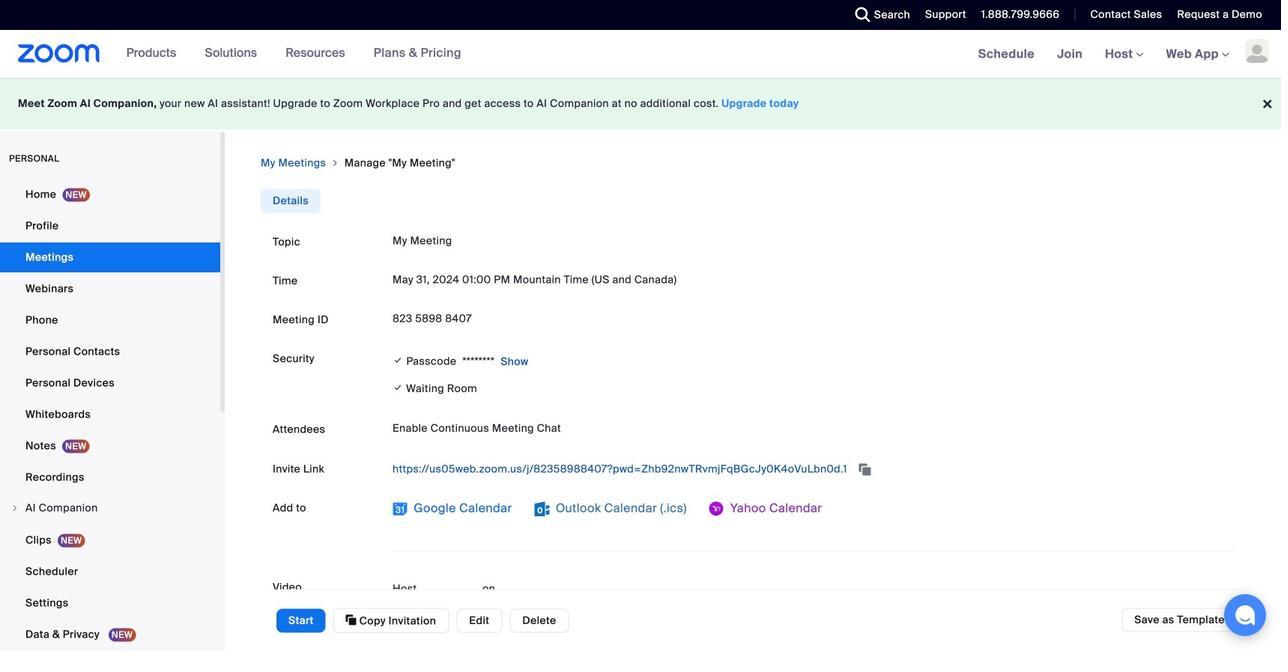 Task type: describe. For each thing, give the bounding box(es) containing it.
copy url image
[[858, 465, 872, 476]]

manage my meeting tab control tab list
[[261, 189, 321, 213]]

add to outlook calendar (.ics) image
[[535, 502, 550, 517]]

checked image
[[393, 353, 403, 368]]

profile picture image
[[1245, 39, 1269, 63]]

right image
[[10, 504, 19, 513]]

product information navigation
[[100, 30, 473, 78]]

meetings navigation
[[967, 30, 1281, 79]]

right image
[[331, 156, 340, 171]]

copy image
[[346, 614, 357, 627]]

add to yahoo calendar image
[[709, 502, 724, 517]]



Task type: vqa. For each thing, say whether or not it's contained in the screenshot.
The Zoom Logo
yes



Task type: locate. For each thing, give the bounding box(es) containing it.
tab
[[261, 189, 321, 213]]

personal menu menu
[[0, 180, 220, 652]]

footer
[[0, 78, 1281, 130]]

zoom logo image
[[18, 44, 100, 63]]

add to google calendar image
[[393, 502, 408, 517]]

menu item
[[0, 494, 220, 524]]

banner
[[0, 30, 1281, 79]]

open chat image
[[1235, 605, 1256, 626]]

manage my meeting navigation
[[261, 156, 1245, 171]]

checked image
[[393, 380, 403, 396]]



